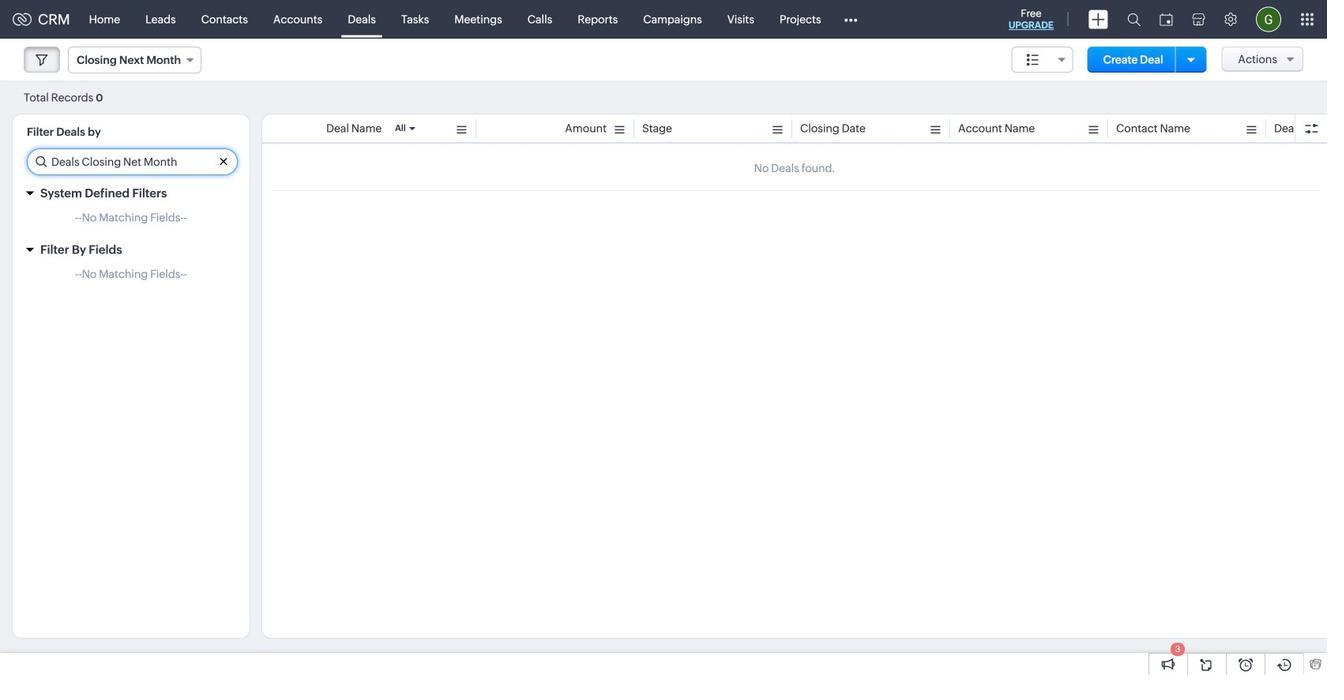 Task type: locate. For each thing, give the bounding box(es) containing it.
search element
[[1118, 0, 1150, 39]]

Search text field
[[28, 149, 237, 175]]

Other Modules field
[[834, 7, 868, 32]]

0 vertical spatial region
[[13, 207, 250, 236]]

profile element
[[1247, 0, 1291, 38]]

region
[[13, 207, 250, 236], [13, 264, 250, 292]]

create menu image
[[1089, 10, 1108, 29]]

None field
[[68, 47, 202, 73], [1012, 47, 1073, 73], [68, 47, 202, 73]]

none field size
[[1012, 47, 1073, 73]]

search image
[[1127, 13, 1141, 26]]

size image
[[1027, 53, 1039, 67]]

1 vertical spatial region
[[13, 264, 250, 292]]



Task type: describe. For each thing, give the bounding box(es) containing it.
logo image
[[13, 13, 32, 26]]

1 region from the top
[[13, 207, 250, 236]]

calendar image
[[1160, 13, 1173, 26]]

create menu element
[[1079, 0, 1118, 38]]

2 region from the top
[[13, 264, 250, 292]]

profile image
[[1256, 7, 1281, 32]]



Task type: vqa. For each thing, say whether or not it's contained in the screenshot.
Search image
yes



